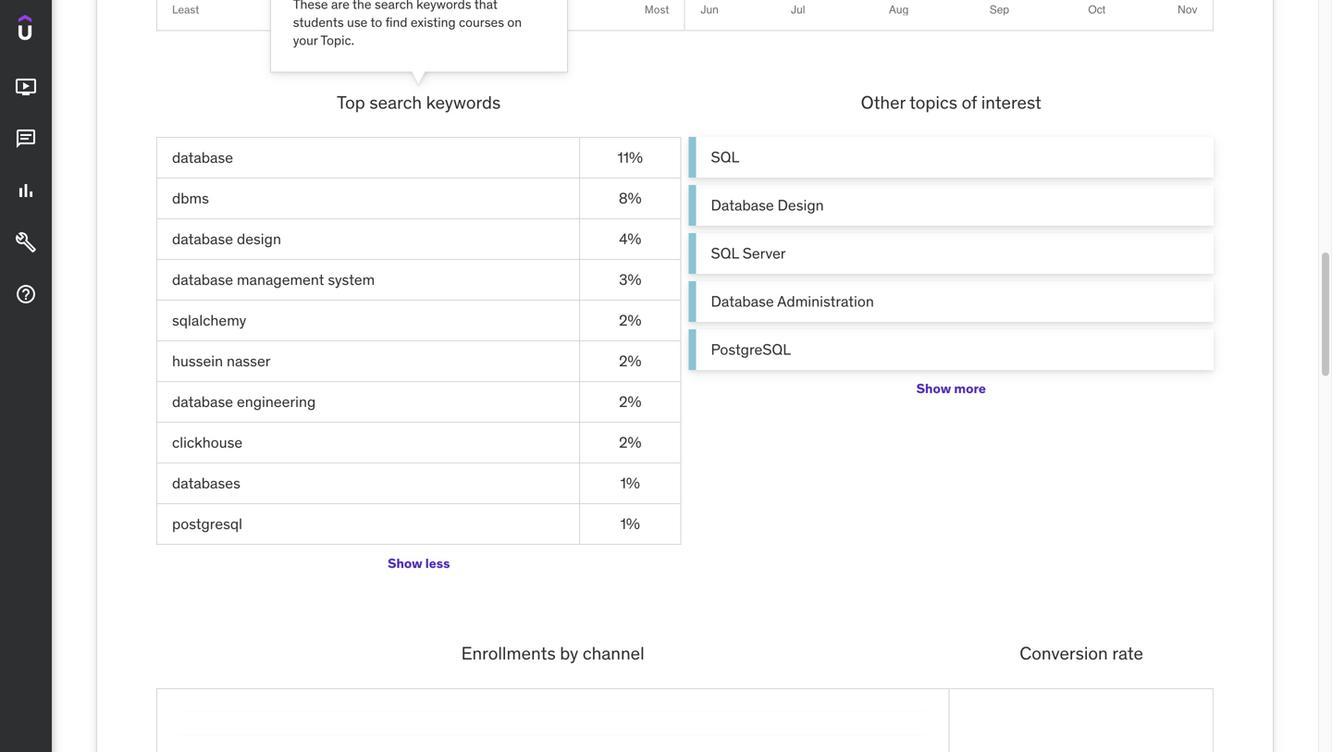 Task type: vqa. For each thing, say whether or not it's contained in the screenshot.
2nd 1% from the bottom of the page
yes



Task type: locate. For each thing, give the bounding box(es) containing it.
8%
[[619, 189, 642, 208]]

sql
[[711, 148, 740, 167], [711, 244, 739, 263]]

show left less
[[388, 555, 423, 572]]

0 vertical spatial medium image
[[15, 128, 37, 150]]

more
[[955, 380, 987, 397]]

postgresql
[[172, 515, 243, 534]]

medium image
[[15, 128, 37, 150], [15, 232, 37, 254], [15, 283, 37, 306]]

3 medium image from the top
[[15, 283, 37, 306]]

search
[[375, 0, 414, 12], [370, 91, 422, 113]]

1 sql from the top
[[711, 148, 740, 167]]

find
[[386, 14, 408, 30]]

database design
[[172, 230, 281, 248]]

these are the search keywords that students use to find existing courses on your topic.
[[293, 0, 522, 49]]

management
[[237, 270, 324, 289]]

search up find
[[375, 0, 414, 12]]

4 database from the top
[[172, 392, 233, 411]]

rate
[[1113, 643, 1144, 665]]

0 vertical spatial keywords
[[417, 0, 472, 12]]

1 vertical spatial 1%
[[621, 515, 640, 534]]

show
[[917, 380, 952, 397], [388, 555, 423, 572]]

2 database from the top
[[172, 230, 233, 248]]

3 2% from the top
[[619, 392, 642, 411]]

database
[[711, 196, 774, 215], [711, 292, 774, 311]]

database up dbms
[[172, 148, 233, 167]]

show for search
[[388, 555, 423, 572]]

1 database from the top
[[172, 148, 233, 167]]

1 horizontal spatial show
[[917, 380, 952, 397]]

1 2% from the top
[[619, 311, 642, 330]]

3 database from the top
[[172, 270, 233, 289]]

other topics of interest
[[861, 91, 1042, 113]]

keywords up 'existing'
[[417, 0, 472, 12]]

1 vertical spatial search
[[370, 91, 422, 113]]

1 vertical spatial medium image
[[15, 232, 37, 254]]

database for database
[[172, 148, 233, 167]]

postgresql link
[[689, 330, 1214, 370]]

0 horizontal spatial show
[[388, 555, 423, 572]]

sql server
[[711, 244, 786, 263]]

database up sqlalchemy
[[172, 270, 233, 289]]

1 1% from the top
[[621, 474, 640, 493]]

other
[[861, 91, 906, 113]]

show less
[[388, 555, 450, 572]]

2 vertical spatial medium image
[[15, 283, 37, 306]]

sql left the server
[[711, 244, 739, 263]]

database down sql server
[[711, 292, 774, 311]]

1 vertical spatial sql
[[711, 244, 739, 263]]

keywords
[[417, 0, 472, 12], [426, 91, 501, 113]]

server
[[743, 244, 786, 263]]

2%
[[619, 311, 642, 330], [619, 352, 642, 371], [619, 392, 642, 411], [619, 433, 642, 452]]

udemy image
[[19, 15, 103, 46]]

sqlalchemy
[[172, 311, 247, 330]]

1 vertical spatial interactive chart image
[[180, 712, 927, 752]]

1 vertical spatial database
[[711, 292, 774, 311]]

database for database management system
[[172, 270, 233, 289]]

0 vertical spatial medium image
[[15, 76, 37, 98]]

interactive chart image
[[701, 0, 1198, 15], [180, 712, 927, 752]]

topic.
[[321, 32, 354, 49]]

0 vertical spatial 1%
[[621, 474, 640, 493]]

courses
[[459, 14, 504, 30]]

conversion rate
[[1020, 643, 1144, 665]]

0 vertical spatial search
[[375, 0, 414, 12]]

postgresql
[[711, 340, 791, 359]]

design
[[237, 230, 281, 248]]

1 database from the top
[[711, 196, 774, 215]]

medium image
[[15, 76, 37, 98], [15, 180, 37, 202]]

database up clickhouse
[[172, 392, 233, 411]]

1 vertical spatial medium image
[[15, 180, 37, 202]]

0 vertical spatial interactive chart image
[[701, 0, 1198, 15]]

system
[[328, 270, 375, 289]]

0 vertical spatial sql
[[711, 148, 740, 167]]

to
[[371, 14, 382, 30]]

1%
[[621, 474, 640, 493], [621, 515, 640, 534]]

2 1% from the top
[[621, 515, 640, 534]]

topics
[[910, 91, 958, 113]]

least
[[172, 2, 199, 17]]

sql for sql
[[711, 148, 740, 167]]

2 sql from the top
[[711, 244, 739, 263]]

search right top
[[370, 91, 422, 113]]

0 vertical spatial database
[[711, 196, 774, 215]]

keywords down courses
[[426, 91, 501, 113]]

4 2% from the top
[[619, 433, 642, 452]]

database
[[172, 148, 233, 167], [172, 230, 233, 248], [172, 270, 233, 289], [172, 392, 233, 411]]

the
[[353, 0, 372, 12]]

most
[[645, 2, 670, 17]]

your
[[293, 32, 318, 49]]

conversion
[[1020, 643, 1109, 665]]

2% for hussein nasser
[[619, 352, 642, 371]]

0 vertical spatial show
[[917, 380, 952, 397]]

sql up database design
[[711, 148, 740, 167]]

database up sql server
[[711, 196, 774, 215]]

database for database administration
[[711, 292, 774, 311]]

2 2% from the top
[[619, 352, 642, 371]]

show left more in the right bottom of the page
[[917, 380, 952, 397]]

sql link
[[689, 137, 1214, 178]]

1 vertical spatial show
[[388, 555, 423, 572]]

2 database from the top
[[711, 292, 774, 311]]

database administration link
[[689, 282, 1214, 322]]

1% for databases
[[621, 474, 640, 493]]

database down dbms
[[172, 230, 233, 248]]

1 medium image from the top
[[15, 76, 37, 98]]



Task type: describe. For each thing, give the bounding box(es) containing it.
show for topics
[[917, 380, 952, 397]]

existing
[[411, 14, 456, 30]]

clickhouse
[[172, 433, 243, 452]]

database management system
[[172, 270, 375, 289]]

students
[[293, 14, 344, 30]]

4%
[[619, 230, 642, 248]]

show less button
[[388, 545, 450, 582]]

database for database design
[[711, 196, 774, 215]]

sql server link
[[689, 233, 1214, 274]]

2% for sqlalchemy
[[619, 311, 642, 330]]

enrollments by channel
[[461, 643, 645, 665]]

channel
[[583, 643, 645, 665]]

database for database design
[[172, 230, 233, 248]]

that
[[475, 0, 498, 12]]

top
[[337, 91, 365, 113]]

database for database engineering
[[172, 392, 233, 411]]

1 medium image from the top
[[15, 128, 37, 150]]

use
[[347, 14, 368, 30]]

2% for clickhouse
[[619, 433, 642, 452]]

show more
[[917, 380, 987, 397]]

by
[[560, 643, 579, 665]]

1% for postgresql
[[621, 515, 640, 534]]

hussein
[[172, 352, 223, 371]]

these
[[293, 0, 328, 12]]

top search keywords
[[337, 91, 501, 113]]

engineering
[[237, 392, 316, 411]]

administration
[[778, 292, 875, 311]]

are
[[331, 0, 350, 12]]

2% for database engineering
[[619, 392, 642, 411]]

database administration
[[711, 292, 875, 311]]

nasser
[[227, 352, 271, 371]]

2 medium image from the top
[[15, 232, 37, 254]]

1 vertical spatial keywords
[[426, 91, 501, 113]]

2 medium image from the top
[[15, 180, 37, 202]]

database design link
[[689, 185, 1214, 226]]

on
[[508, 14, 522, 30]]

3%
[[619, 270, 642, 289]]

keywords inside the these are the search keywords that students use to find existing courses on your topic.
[[417, 0, 472, 12]]

show more button
[[917, 370, 987, 407]]

sql for sql server
[[711, 244, 739, 263]]

11%
[[618, 148, 643, 167]]

search inside the these are the search keywords that students use to find existing courses on your topic.
[[375, 0, 414, 12]]

of
[[962, 91, 978, 113]]

enrollments
[[461, 643, 556, 665]]

hussein nasser
[[172, 352, 271, 371]]

database design
[[711, 196, 824, 215]]

databases
[[172, 474, 241, 493]]

less
[[426, 555, 450, 572]]

database engineering
[[172, 392, 316, 411]]

dbms
[[172, 189, 209, 208]]

design
[[778, 196, 824, 215]]

interest
[[982, 91, 1042, 113]]



